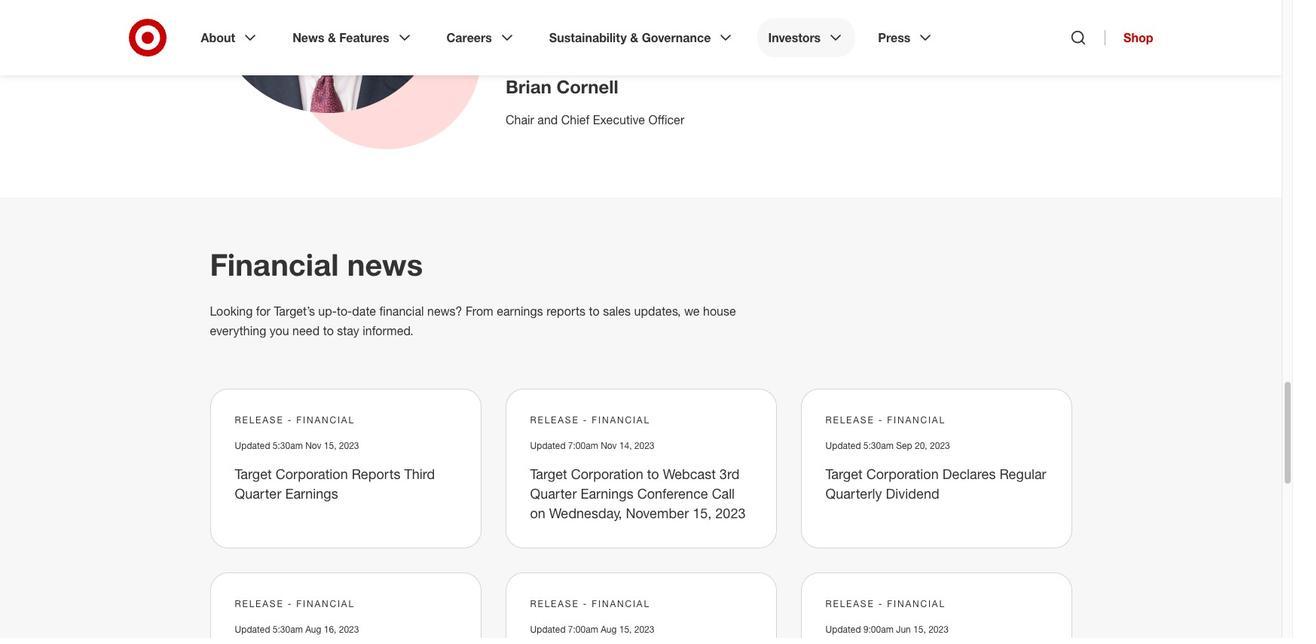 Task type: locate. For each thing, give the bounding box(es) containing it.
financial for updated 5:30am sep 20, 2023
[[887, 414, 946, 426]]

chair
[[505, 112, 534, 127]]

nov left '14,'
[[601, 440, 617, 451]]

aug for 16,
[[305, 624, 321, 635]]

2 horizontal spatial to
[[647, 466, 659, 482]]

sep
[[896, 440, 913, 451]]

- up updated 7:00am nov 14, 2023
[[583, 414, 588, 426]]

about link
[[190, 18, 270, 57]]

to up conference
[[647, 466, 659, 482]]

20,
[[915, 440, 928, 451]]

and
[[537, 112, 558, 127]]

- up updated 7:00am aug 15, 2023
[[583, 598, 588, 610]]

brian
[[505, 75, 551, 98]]

0 horizontal spatial earnings
[[285, 485, 338, 502]]

updated
[[235, 440, 270, 451], [530, 440, 566, 451], [826, 440, 861, 451], [235, 624, 270, 635], [530, 624, 566, 635], [826, 624, 861, 635]]

- for updated 5:30am sep 20, 2023
[[879, 414, 884, 426]]

5:30am up target corporation reports third quarter earnings link on the left bottom
[[273, 440, 303, 451]]

2 horizontal spatial target
[[826, 466, 863, 482]]

aug for 15,
[[601, 624, 617, 635]]

earnings down updated 5:30am nov 15, 2023
[[285, 485, 338, 502]]

- for updated 5:30am nov 15, 2023
[[288, 414, 293, 426]]

target up quarterly
[[826, 466, 863, 482]]

0 horizontal spatial &
[[328, 30, 336, 45]]

corporation for quarter
[[571, 466, 644, 482]]

1 quarter from the left
[[235, 485, 281, 502]]

2023
[[339, 440, 359, 451], [635, 440, 655, 451], [930, 440, 950, 451], [716, 505, 746, 521], [339, 624, 359, 635], [635, 624, 655, 635], [929, 624, 949, 635]]

release up updated 7:00am nov 14, 2023
[[530, 414, 579, 426]]

release - financial for updated 5:30am aug 16, 2023
[[235, 598, 355, 610]]

7:00am for aug
[[568, 624, 598, 635]]

chair and chief executive officer
[[505, 112, 684, 127]]

2 aug from the left
[[601, 624, 617, 635]]

release for updated 5:30am sep 20, 2023
[[826, 414, 875, 426]]

15,
[[324, 440, 337, 451], [693, 505, 712, 521], [619, 624, 632, 635], [914, 624, 926, 635]]

0 horizontal spatial target
[[235, 466, 272, 482]]

3 corporation from the left
[[867, 466, 939, 482]]

release - financial up updated 5:30am nov 15, 2023
[[235, 414, 355, 426]]

updated 5:30am nov 15, 2023
[[235, 440, 359, 451]]

- up updated 5:30am aug 16, 2023
[[288, 598, 293, 610]]

careers
[[447, 30, 492, 45]]

target corporation to webcast 3rd quarter earnings conference call on wednesday, november 15, 2023
[[530, 466, 746, 521]]

1 horizontal spatial nov
[[601, 440, 617, 451]]

2 target from the left
[[530, 466, 567, 482]]

2023 inside target corporation to webcast 3rd quarter earnings conference call on wednesday, november 15, 2023
[[716, 505, 746, 521]]

target up on on the left bottom of page
[[530, 466, 567, 482]]

release - financial for updated 5:30am sep 20, 2023
[[826, 414, 946, 426]]

target for target corporation to webcast 3rd quarter earnings conference call on wednesday, november 15, 2023
[[530, 466, 567, 482]]

financial for updated 5:30am aug 16, 2023
[[296, 598, 355, 610]]

&
[[328, 30, 336, 45], [630, 30, 639, 45]]

target
[[235, 466, 272, 482], [530, 466, 567, 482], [826, 466, 863, 482]]

release for updated 7:00am aug 15, 2023
[[530, 598, 579, 610]]

aug
[[305, 624, 321, 635], [601, 624, 617, 635]]

target corporation reports third quarter earnings link
[[235, 466, 435, 502]]

release - financial up updated 7:00am aug 15, 2023
[[530, 598, 650, 610]]

investors
[[769, 30, 821, 45]]

5:30am
[[273, 440, 303, 451], [864, 440, 894, 451], [273, 624, 303, 635]]

financial up jun
[[887, 598, 946, 610]]

- for updated 9:00am jun 15, 2023
[[879, 598, 884, 610]]

0 horizontal spatial nov
[[305, 440, 322, 451]]

corporation down updated 7:00am nov 14, 2023
[[571, 466, 644, 482]]

- up updated 5:30am nov 15, 2023
[[288, 414, 293, 426]]

financial news
[[210, 246, 423, 282]]

target inside target corporation reports third quarter earnings
[[235, 466, 272, 482]]

financial
[[380, 304, 424, 319]]

to left sales
[[589, 304, 600, 319]]

earnings
[[285, 485, 338, 502], [581, 485, 634, 502]]

& right news
[[328, 30, 336, 45]]

release - financial up updated 5:30am aug 16, 2023
[[235, 598, 355, 610]]

quarter up on on the left bottom of page
[[530, 485, 577, 502]]

quarter inside target corporation to webcast 3rd quarter earnings conference call on wednesday, november 15, 2023
[[530, 485, 577, 502]]

target for target corporation declares regular quarterly dividend
[[826, 466, 863, 482]]

2 nov from the left
[[601, 440, 617, 451]]

0 horizontal spatial to
[[323, 323, 334, 338]]

release for updated 7:00am nov 14, 2023
[[530, 414, 579, 426]]

dividend
[[886, 485, 940, 502]]

0 horizontal spatial corporation
[[276, 466, 348, 482]]

you
[[270, 323, 289, 338]]

shop
[[1124, 30, 1154, 45]]

0 vertical spatial 7:00am
[[568, 440, 598, 451]]

corporation
[[276, 466, 348, 482], [571, 466, 644, 482], [867, 466, 939, 482]]

1 horizontal spatial earnings
[[581, 485, 634, 502]]

financial for updated 9:00am jun 15, 2023
[[887, 598, 946, 610]]

nov
[[305, 440, 322, 451], [601, 440, 617, 451]]

1 horizontal spatial corporation
[[571, 466, 644, 482]]

target for target corporation reports third quarter earnings
[[235, 466, 272, 482]]

quarter down updated 5:30am nov 15, 2023
[[235, 485, 281, 502]]

release up "9:00am"
[[826, 598, 875, 610]]

release - financial up updated 7:00am nov 14, 2023
[[530, 414, 650, 426]]

target corporation declares regular quarterly dividend link
[[826, 466, 1047, 502]]

financial up '14,'
[[592, 414, 650, 426]]

release up updated 5:30am sep 20, 2023
[[826, 414, 875, 426]]

- for updated 7:00am aug 15, 2023
[[583, 598, 588, 610]]

2 7:00am from the top
[[568, 624, 598, 635]]

1 vertical spatial 7:00am
[[568, 624, 598, 635]]

updated for updated 5:30am sep 20, 2023
[[826, 440, 861, 451]]

& for sustainability
[[630, 30, 639, 45]]

release - financial up updated 9:00am jun 15, 2023
[[826, 598, 946, 610]]

16,
[[324, 624, 337, 635]]

financial
[[210, 246, 339, 282], [296, 414, 355, 426], [592, 414, 650, 426], [887, 414, 946, 426], [296, 598, 355, 610], [592, 598, 650, 610], [887, 598, 946, 610]]

target inside "target corporation declares regular quarterly dividend"
[[826, 466, 863, 482]]

- up updated 5:30am sep 20, 2023
[[879, 414, 884, 426]]

november
[[626, 505, 689, 521]]

14,
[[620, 440, 632, 451]]

earnings up wednesday,
[[581, 485, 634, 502]]

nov up target corporation reports third quarter earnings
[[305, 440, 322, 451]]

target corporation declares regular quarterly dividend
[[826, 466, 1047, 502]]

updated for updated 5:30am aug 16, 2023
[[235, 624, 270, 635]]

informed.
[[363, 323, 414, 338]]

financial up updated 7:00am aug 15, 2023
[[592, 598, 650, 610]]

1 horizontal spatial &
[[630, 30, 639, 45]]

0 horizontal spatial quarter
[[235, 485, 281, 502]]

financial up for
[[210, 246, 339, 282]]

release - financial
[[235, 414, 355, 426], [530, 414, 650, 426], [826, 414, 946, 426], [235, 598, 355, 610], [530, 598, 650, 610], [826, 598, 946, 610]]

2 vertical spatial to
[[647, 466, 659, 482]]

release up updated 5:30am aug 16, 2023
[[235, 598, 284, 610]]

corporation inside target corporation to webcast 3rd quarter earnings conference call on wednesday, november 15, 2023
[[571, 466, 644, 482]]

financial for updated 7:00am aug 15, 2023
[[592, 598, 650, 610]]

1 earnings from the left
[[285, 485, 338, 502]]

updated for updated 9:00am jun 15, 2023
[[826, 624, 861, 635]]

1 horizontal spatial target
[[530, 466, 567, 482]]

2 corporation from the left
[[571, 466, 644, 482]]

quarter
[[235, 485, 281, 502], [530, 485, 577, 502]]

1 & from the left
[[328, 30, 336, 45]]

5:30am left 16,
[[273, 624, 303, 635]]

news
[[293, 30, 325, 45]]

1 horizontal spatial to
[[589, 304, 600, 319]]

earnings inside target corporation reports third quarter earnings
[[285, 485, 338, 502]]

release for updated 9:00am jun 15, 2023
[[826, 598, 875, 610]]

1 horizontal spatial quarter
[[530, 485, 577, 502]]

5:30am left the sep
[[864, 440, 894, 451]]

news & features link
[[282, 18, 424, 57]]

release - financial up updated 5:30am sep 20, 2023
[[826, 414, 946, 426]]

9:00am
[[864, 624, 894, 635]]

1 corporation from the left
[[276, 466, 348, 482]]

3rd
[[720, 466, 740, 482]]

updated 7:00am aug 15, 2023
[[530, 624, 655, 635]]

reports
[[547, 304, 586, 319]]

release up updated 5:30am nov 15, 2023
[[235, 414, 284, 426]]

corporation inside "target corporation declares regular quarterly dividend"
[[867, 466, 939, 482]]

quarterly
[[826, 485, 882, 502]]

corporation inside target corporation reports third quarter earnings
[[276, 466, 348, 482]]

corporation down updated 5:30am nov 15, 2023
[[276, 466, 348, 482]]

15, for updated 9:00am jun 15, 2023
[[914, 624, 926, 635]]

2 horizontal spatial corporation
[[867, 466, 939, 482]]

1 aug from the left
[[305, 624, 321, 635]]

target down updated 5:30am nov 15, 2023
[[235, 466, 272, 482]]

release
[[235, 414, 284, 426], [530, 414, 579, 426], [826, 414, 875, 426], [235, 598, 284, 610], [530, 598, 579, 610], [826, 598, 875, 610]]

1 target from the left
[[235, 466, 272, 482]]

7:00am
[[568, 440, 598, 451], [568, 624, 598, 635]]

target inside target corporation to webcast 3rd quarter earnings conference call on wednesday, november 15, 2023
[[530, 466, 567, 482]]

news
[[347, 246, 423, 282]]

financial up 16,
[[296, 598, 355, 610]]

earnings
[[497, 304, 543, 319]]

financial up '20,'
[[887, 414, 946, 426]]

financial for updated 5:30am nov 15, 2023
[[296, 414, 355, 426]]

sustainability
[[549, 30, 627, 45]]

to
[[589, 304, 600, 319], [323, 323, 334, 338], [647, 466, 659, 482]]

2 earnings from the left
[[581, 485, 634, 502]]

webcast
[[663, 466, 716, 482]]

& for news
[[328, 30, 336, 45]]

- up "9:00am"
[[879, 598, 884, 610]]

2 quarter from the left
[[530, 485, 577, 502]]

2 & from the left
[[630, 30, 639, 45]]

release for updated 5:30am aug 16, 2023
[[235, 598, 284, 610]]

1 horizontal spatial aug
[[601, 624, 617, 635]]

corporation for dividend
[[867, 466, 939, 482]]

5:30am for quarter
[[273, 440, 303, 451]]

regular
[[1000, 466, 1047, 482]]

release up updated 7:00am aug 15, 2023
[[530, 598, 579, 610]]

5:30am for quarterly
[[864, 440, 894, 451]]

release - financial for updated 9:00am jun 15, 2023
[[826, 598, 946, 610]]

-
[[288, 414, 293, 426], [583, 414, 588, 426], [879, 414, 884, 426], [288, 598, 293, 610], [583, 598, 588, 610], [879, 598, 884, 610]]

1 7:00am from the top
[[568, 440, 598, 451]]

to-
[[337, 304, 352, 319]]

15, for updated 5:30am nov 15, 2023
[[324, 440, 337, 451]]

for
[[256, 304, 271, 319]]

financial up updated 5:30am nov 15, 2023
[[296, 414, 355, 426]]

1 nov from the left
[[305, 440, 322, 451]]

3 target from the left
[[826, 466, 863, 482]]

updates,
[[634, 304, 681, 319]]

0 horizontal spatial aug
[[305, 624, 321, 635]]

to down up-
[[323, 323, 334, 338]]

corporation up dividend
[[867, 466, 939, 482]]

& left governance
[[630, 30, 639, 45]]

officer
[[648, 112, 684, 127]]

chief
[[561, 112, 589, 127]]

press
[[878, 30, 911, 45]]

up-
[[318, 304, 337, 319]]

release - financial for updated 7:00am aug 15, 2023
[[530, 598, 650, 610]]



Task type: describe. For each thing, give the bounding box(es) containing it.
15, for updated 7:00am aug 15, 2023
[[619, 624, 632, 635]]

from
[[466, 304, 494, 319]]

features
[[340, 30, 389, 45]]

1 vertical spatial to
[[323, 323, 334, 338]]

2023 for updated 7:00am aug 15, 2023
[[635, 624, 655, 635]]

careers link
[[436, 18, 527, 57]]

2023 for updated 5:30am nov 15, 2023
[[339, 440, 359, 451]]

reports
[[352, 466, 401, 482]]

third
[[404, 466, 435, 482]]

2023 for updated 5:30am sep 20, 2023
[[930, 440, 950, 451]]

looking for target's up-to-date financial news? from earnings reports to sales updates, we house everything you need to stay informed.
[[210, 304, 736, 338]]

house
[[703, 304, 736, 319]]

sales
[[603, 304, 631, 319]]

15, inside target corporation to webcast 3rd quarter earnings conference call on wednesday, november 15, 2023
[[693, 505, 712, 521]]

date
[[352, 304, 376, 319]]

target's
[[274, 304, 315, 319]]

on
[[530, 505, 546, 521]]

sustainability & governance link
[[539, 18, 746, 57]]

updated for updated 5:30am nov 15, 2023
[[235, 440, 270, 451]]

updated for updated 7:00am aug 15, 2023
[[530, 624, 566, 635]]

nov for to
[[601, 440, 617, 451]]

stay
[[337, 323, 359, 338]]

conference
[[637, 485, 708, 502]]

about
[[201, 30, 235, 45]]

governance
[[642, 30, 711, 45]]

release for updated 5:30am nov 15, 2023
[[235, 414, 284, 426]]

corporation for earnings
[[276, 466, 348, 482]]

updated 5:30am sep 20, 2023
[[826, 440, 950, 451]]

shop link
[[1105, 30, 1154, 45]]

updated 5:30am aug 16, 2023
[[235, 624, 359, 635]]

investors link
[[758, 18, 856, 57]]

press link
[[868, 18, 946, 57]]

quarter inside target corporation reports third quarter earnings
[[235, 485, 281, 502]]

declares
[[943, 466, 996, 482]]

7:00am for nov
[[568, 440, 598, 451]]

cornell
[[556, 75, 618, 98]]

everything
[[210, 323, 266, 338]]

looking
[[210, 304, 253, 319]]

target corporation reports third quarter earnings
[[235, 466, 435, 502]]

2023 for updated 9:00am jun 15, 2023
[[929, 624, 949, 635]]

- for updated 7:00am nov 14, 2023
[[583, 414, 588, 426]]

updated for updated 7:00am nov 14, 2023
[[530, 440, 566, 451]]

sustainability & governance
[[549, 30, 711, 45]]

executive
[[593, 112, 645, 127]]

2023 for updated 5:30am aug 16, 2023
[[339, 624, 359, 635]]

nov for reports
[[305, 440, 322, 451]]

- for updated 5:30am aug 16, 2023
[[288, 598, 293, 610]]

0 vertical spatial to
[[589, 304, 600, 319]]

jun
[[896, 624, 911, 635]]

need
[[293, 323, 320, 338]]

we
[[684, 304, 700, 319]]

target corporation to webcast 3rd quarter earnings conference call on wednesday, november 15, 2023 link
[[530, 466, 746, 521]]

brian cornell
[[505, 75, 618, 98]]

updated 7:00am nov 14, 2023
[[530, 440, 655, 451]]

updated 9:00am jun 15, 2023
[[826, 624, 949, 635]]

2023 for updated 7:00am nov 14, 2023
[[635, 440, 655, 451]]

news?
[[427, 304, 462, 319]]

to inside target corporation to webcast 3rd quarter earnings conference call on wednesday, november 15, 2023
[[647, 466, 659, 482]]

release - financial for updated 5:30am nov 15, 2023
[[235, 414, 355, 426]]

earnings inside target corporation to webcast 3rd quarter earnings conference call on wednesday, november 15, 2023
[[581, 485, 634, 502]]

news & features
[[293, 30, 389, 45]]

wednesday,
[[549, 505, 622, 521]]

release - financial for updated 7:00am nov 14, 2023
[[530, 414, 650, 426]]

call
[[712, 485, 735, 502]]

financial for updated 7:00am nov 14, 2023
[[592, 414, 650, 426]]



Task type: vqa. For each thing, say whether or not it's contained in the screenshot.


